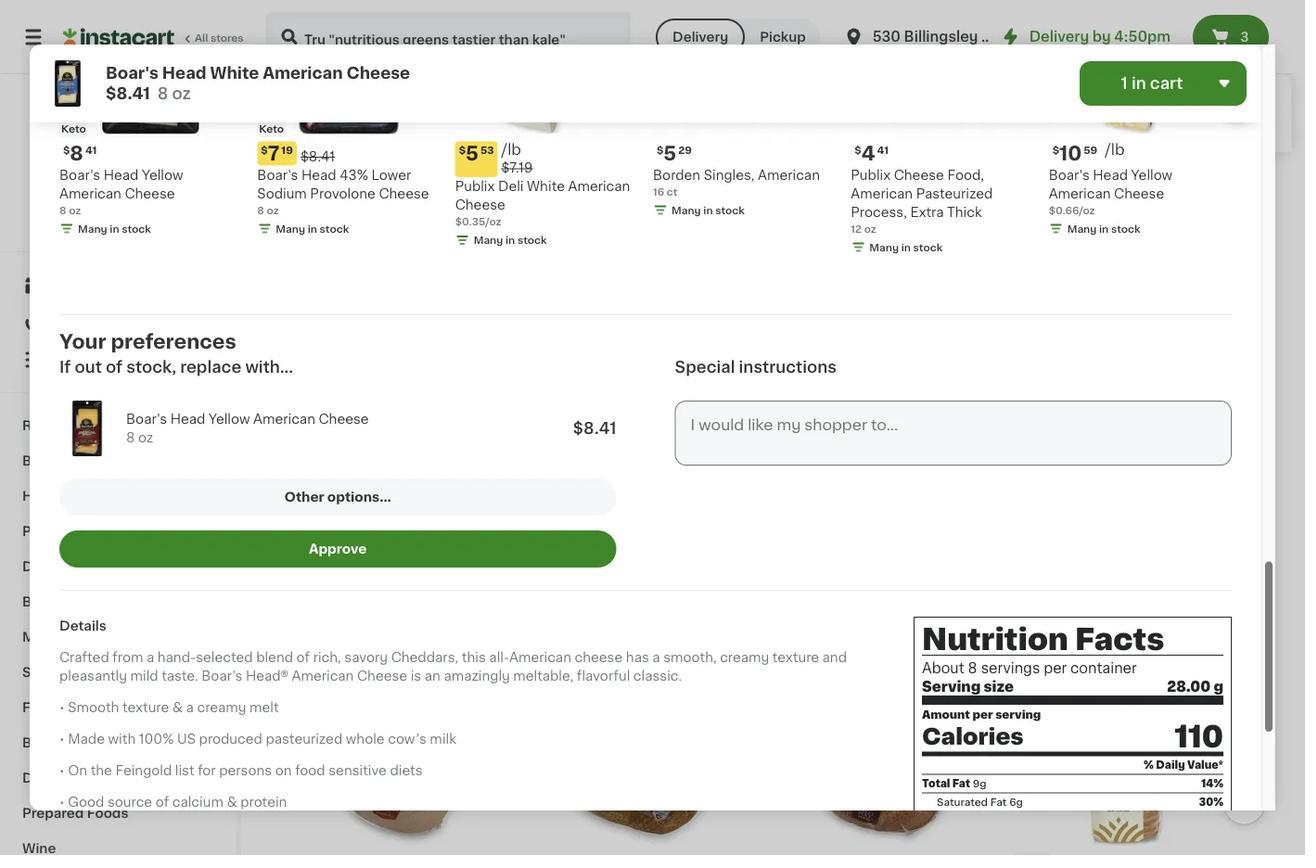 Task type: describe. For each thing, give the bounding box(es) containing it.
100% inside higher than in-store item prices 100% satisfaction guarantee
[[47, 225, 76, 235]]

singles,
[[704, 168, 755, 181]]

7
[[268, 144, 280, 163]]

stock for boar's head 44% lower sodium provolone cheese $0.83/oz
[[356, 559, 385, 569]]

read
[[623, 125, 658, 137]]

$ for 8
[[63, 145, 70, 155]]

cheese inside boar's head white american cheese $8.41 8 oz
[[347, 65, 410, 81]]

$15.99 /lb 0.61 lb
[[317, 116, 458, 131]]

about 8
[[922, 661, 977, 675]]

stock for $ 5 53 /lb $7.19 publix deli white american cheese $0.35/oz
[[518, 235, 547, 245]]

coated
[[623, 87, 672, 100]]

saturated fat 6g
[[937, 797, 1023, 808]]

2 horizontal spatial a
[[653, 651, 660, 664]]

boar's up bogo link
[[126, 413, 167, 426]]

approve button
[[59, 530, 616, 568]]

bought
[[357, 194, 433, 213]]

head inside boar's head yellow american cheese $0.66/oz
[[1093, 168, 1128, 181]]

is
[[411, 669, 421, 682]]

milk
[[430, 732, 456, 745]]

$ 13 29
[[297, 479, 341, 499]]

prepared
[[22, 807, 84, 820]]

taste.
[[162, 669, 198, 682]]

approve
[[309, 543, 367, 556]]

bogo link
[[11, 443, 225, 479]]

2 horizontal spatial of
[[899, 125, 915, 137]]

$8.41 inside boar's head white american cheese $8.41 8 oz
[[106, 86, 150, 102]]

of inside crafted from a hand-selected blend of rich, savory cheddars, this all-american cheese has a smooth, creamy texture and pleasantly mild taste. boar's head® american cheese is an amazingly meltable, flavorful classic.
[[297, 651, 310, 664]]

in for boar's head yellow american cheese 8 oz
[[110, 224, 119, 234]]

$ 10 59 /lb
[[537, 478, 609, 499]]

stock for boar's head yellow american cheese $0.66/oz
[[1111, 224, 1141, 234]]

$ for 5
[[657, 145, 664, 155]]

cheese inside boar's head 44% lower sodium provolone cheese $0.83/oz
[[362, 523, 412, 536]]

american inside boar's head yellow american cheese $0.66/oz
[[1049, 187, 1111, 200]]

2%
[[623, 125, 643, 137]]

boar's inside boar's head 43% lower sodium provolone cheese 8 oz
[[257, 168, 298, 181]]

cow's
[[388, 732, 427, 745]]

american inside boar's head white american cheese $8.41 8 oz
[[263, 65, 343, 81]]

19
[[281, 145, 293, 155]]

syrup
[[682, 106, 721, 119]]

many in stock for $ 5 53 /lb $7.19 publix deli white american cheese $0.35/oz
[[474, 235, 547, 245]]

& for meat
[[60, 631, 71, 644]]

cheese inside boar's head white american cheese $0.66/oz
[[533, 523, 584, 536]]

many in stock for borden singles, american 16 ct
[[672, 205, 745, 215]]

head up store
[[104, 168, 139, 181]]

8 inside boar's head 43% lower sodium provolone cheese 8 oz
[[257, 205, 264, 215]]

• on the feingold list for persons on food sensitive diets
[[59, 764, 423, 777]]

cheese inside publix cheese food, american pasteurized process, extra thick 12 oz
[[894, 168, 944, 181]]

item carousel region for picked for you
[[293, 635, 1265, 855]]

daily
[[1156, 760, 1185, 771]]

28.00 g
[[1167, 680, 1224, 694]]

amount per serving
[[922, 709, 1041, 720]]

pasteurized
[[916, 187, 993, 200]]

publix for publix cheese food, american pasteurized process, extra thick 12 oz
[[851, 168, 891, 181]]

30%
[[1199, 797, 1224, 808]]

eggs
[[76, 560, 109, 573]]

44%
[[376, 504, 404, 517]]

boar's head white american cheese $0.66/oz
[[533, 504, 719, 551]]

1 vertical spatial texture
[[122, 701, 169, 714]]

all stores link
[[63, 11, 245, 63]]

melt
[[250, 701, 279, 714]]

bakery
[[22, 737, 69, 750]]

$ for 13
[[297, 480, 304, 491]]

1 vertical spatial boar's head yellow american cheese 8 oz
[[126, 413, 369, 444]]

delivery by 4:50pm
[[1029, 30, 1171, 44]]

or
[[646, 125, 663, 137]]

calcium
[[172, 795, 223, 808]]

selected
[[196, 651, 253, 664]]

delivery button
[[656, 19, 745, 56]]

head down if out of stock, replace with...
[[170, 413, 205, 426]]

in for borden singles, american 16 ct
[[704, 205, 713, 215]]

10 for $ 10 59 /lb
[[544, 479, 567, 499]]

head®
[[246, 669, 289, 682]]

many in stock for publix cheese food, american pasteurized process, extra thick 12 oz
[[870, 242, 943, 252]]

and
[[823, 651, 847, 664]]

& down taste.
[[172, 701, 183, 714]]

delivery for delivery by 4:50pm
[[1029, 30, 1089, 44]]

about
[[922, 661, 965, 675]]

oz left in-
[[69, 205, 81, 215]]

hand-
[[158, 651, 196, 664]]

& for snacks
[[74, 666, 85, 679]]

2 add button from the left
[[682, 648, 753, 681]]

oz inside boar's head white american cheese $8.41 8 oz
[[172, 86, 191, 102]]

boar's inside boar's head 44% lower sodium provolone cheese $0.83/oz
[[293, 504, 334, 517]]

product group containing 13
[[293, 244, 519, 575]]

flavors,
[[770, 125, 820, 137]]

stock for boar's head white american cheese $0.66/oz
[[596, 559, 625, 569]]

cheese inside $ 5 53 /lb $7.19 publix deli white american cheese $0.35/oz
[[455, 198, 505, 211]]

white for boar's head white american cheese $8.41 8 oz
[[210, 65, 259, 81]]

and
[[675, 143, 701, 156]]

boar's head 43% lower sodium provolone cheese 8 oz
[[257, 168, 429, 215]]

stock for boar's head yellow american cheese 8 oz
[[122, 224, 151, 234]]

deli link
[[11, 761, 225, 796]]

serving
[[922, 680, 981, 694]]

$0.66/oz for boar's head yellow american cheese
[[1049, 205, 1095, 215]]

food
[[295, 764, 325, 777]]

in-
[[93, 206, 107, 217]]

american inside boar's head white american cheese $0.66/oz
[[657, 504, 719, 517]]

/lb inside $ 5 53 /lb $7.19 publix deli white american cheese $0.35/oz
[[501, 142, 521, 157]]

0 horizontal spatial a
[[147, 651, 154, 664]]

for
[[198, 764, 216, 777]]

phosphate,dextrose,
[[767, 69, 902, 82]]

boar's inside crafted from a hand-selected blend of rich, savory cheddars, this all-american cheese has a smooth, creamy texture and pleasantly mild taste. boar's head® american cheese is an amazingly meltable, flavorful classic.
[[202, 669, 242, 682]]

110
[[1175, 722, 1224, 752]]

with:
[[675, 87, 709, 100]]

lb
[[442, 116, 458, 131]]

details
[[59, 619, 106, 632]]

per for amount
[[973, 709, 993, 720]]

sodium for 13
[[451, 504, 500, 517]]

0.61
[[406, 116, 439, 131]]

fat for total
[[953, 779, 970, 789]]

I would like my shopper to... text field
[[675, 401, 1232, 466]]

% daily value*
[[1144, 760, 1224, 771]]

rich,
[[313, 651, 341, 664]]

many for boar's head yellow american cheese 8 oz
[[78, 224, 107, 234]]

persons
[[219, 764, 272, 777]]

41 for 4
[[877, 145, 889, 155]]

lower for 7
[[372, 168, 411, 181]]

$ for 7
[[261, 145, 268, 155]]

• for • made with 100% us produced pasteurized whole cow's milk
[[59, 732, 65, 745]]

texture inside crafted from a hand-selected blend of rich, savory cheddars, this all-american cheese has a smooth, creamy texture and pleasantly mild taste. boar's head® american cheese is an amazingly meltable, flavorful classic.
[[773, 651, 819, 664]]

bakery link
[[11, 726, 225, 761]]

in for boar's head 44% lower sodium provolone cheese $0.83/oz
[[344, 559, 353, 569]]

many in stock for boar's head white american cheese $0.66/oz
[[552, 559, 625, 569]]

/lb inside $ 10 59 /lb
[[590, 478, 609, 493]]

preferences
[[111, 332, 236, 351]]

white inside $ 5 53 /lb $7.19 publix deli white american cheese $0.35/oz
[[527, 180, 565, 193]]

bogo
[[22, 455, 66, 468]]

stock for boar's head 43% lower sodium provolone cheese 8 oz
[[320, 224, 349, 234]]

in for boar's head 43% lower sodium provolone cheese 8 oz
[[308, 224, 317, 234]]

• for • smooth texture & a creamy melt
[[59, 701, 65, 714]]

white for boar's head white american cheese $0.66/oz
[[616, 504, 654, 517]]

sodium inside turkey breast water contains less than 1.5% of salt,sugar, sodium phosphate,dextrose, coated with: dextrose sea salt honey solids (refinery syrup honey) paprika,spices onion 2% or less of natural flavors, extractives of paprika and turmeric.
[[714, 69, 764, 82]]

1 horizontal spatial a
[[186, 701, 194, 714]]

oz right boar's head yellow american cheese image
[[138, 431, 153, 444]]

breast
[[671, 50, 713, 63]]

$ inside $ 10 59 /lb
[[537, 480, 544, 491]]

0 horizontal spatial of
[[623, 69, 640, 82]]

serving
[[996, 709, 1041, 720]]

many for boar's head white american cheese $0.66/oz
[[552, 559, 581, 569]]

$8.41 inside item carousel region
[[301, 150, 335, 163]]

stores
[[211, 33, 244, 43]]

picked for you
[[293, 592, 445, 611]]

publix logo image
[[77, 96, 159, 178]]

3 add button from the left
[[922, 648, 994, 681]]

crafted from a hand-selected blend of rich, savory cheddars, this all-american cheese has a smooth, creamy texture and pleasantly mild taste. boar's head® american cheese is an amazingly meltable, flavorful classic.
[[59, 651, 847, 682]]

per for servings
[[1044, 661, 1067, 675]]

than
[[67, 206, 91, 217]]

often bought with
[[293, 194, 486, 213]]

530 billingsley road
[[873, 30, 1019, 44]]

boar's head yellow american cheese image
[[59, 401, 115, 456]]

/lb left 0.61
[[376, 116, 399, 131]]

keto for boar's head 43% lower sodium provolone cheese
[[259, 123, 284, 134]]

• for • on the feingold list for persons on food sensitive diets
[[59, 764, 65, 777]]

honey
[[831, 87, 874, 100]]

many for boar's head yellow american cheese $0.66/oz
[[1068, 224, 1097, 234]]

solids
[[878, 87, 917, 100]]

many in stock for boar's head 44% lower sodium provolone cheese $0.83/oz
[[312, 559, 385, 569]]

8 up the than at the top left
[[70, 144, 83, 163]]

stock for borden singles, american 16 ct
[[716, 205, 745, 215]]

all-
[[489, 651, 509, 664]]

with
[[108, 732, 136, 745]]

special
[[675, 360, 735, 375]]

servings
[[981, 661, 1040, 675]]

amount
[[922, 709, 970, 720]]

instacart logo image
[[63, 26, 174, 48]]

1 horizontal spatial of
[[700, 125, 716, 137]]

honey)
[[724, 106, 772, 119]]

item carousel region for often bought with
[[293, 237, 1265, 583]]

salt,sugar,
[[643, 69, 711, 82]]

beverages
[[22, 596, 93, 609]]

$7.19 original price: $8.41 element
[[257, 141, 440, 166]]

$ inside $ 5 53 /lb $7.19 publix deli white american cheese $0.35/oz
[[459, 145, 466, 155]]

head inside boar's head 43% lower sodium provolone cheese 8 oz
[[301, 168, 337, 181]]

8 up serving size
[[968, 661, 977, 675]]

snacks & candy
[[22, 666, 132, 679]]

process,
[[851, 206, 907, 218]]

mild
[[130, 669, 158, 682]]

many in stock for boar's head yellow american cheese $0.66/oz
[[1068, 224, 1141, 234]]

$0.83/oz
[[293, 541, 340, 551]]

if out of stock, replace with...
[[59, 360, 293, 375]]

beverages link
[[11, 584, 225, 620]]

1 vertical spatial 100%
[[139, 732, 174, 745]]

/lb inside $13.29 per pound element
[[348, 478, 368, 493]]

10 for $ 10 59
[[1060, 144, 1082, 163]]

higher than in-store item prices 100% satisfaction guarantee
[[29, 206, 197, 235]]



Task type: vqa. For each thing, say whether or not it's contained in the screenshot.
product
no



Task type: locate. For each thing, give the bounding box(es) containing it.
lower inside boar's head 44% lower sodium provolone cheese $0.83/oz
[[408, 504, 447, 517]]

many down process,
[[870, 242, 899, 252]]

container
[[1071, 661, 1137, 675]]

oz right 12
[[864, 224, 877, 234]]

total fat 9g
[[922, 779, 987, 789]]

0 vertical spatial $8.41
[[106, 86, 150, 102]]

many in stock down higher than in-store item prices link
[[78, 224, 151, 234]]

in for $ 5 53 /lb $7.19 publix deli white american cheese $0.35/oz
[[506, 235, 515, 245]]

59 inside $ 10 59
[[1084, 145, 1098, 155]]

59 inside $ 10 59 /lb
[[568, 480, 582, 491]]

holiday
[[22, 490, 74, 503]]

2 vertical spatial of
[[156, 795, 169, 808]]

2 add from the left
[[717, 658, 744, 671]]

publix down $ 4 41
[[851, 168, 891, 181]]

add up serving size
[[957, 658, 984, 671]]

dextrose
[[712, 87, 772, 100]]

item carousel region containing 13
[[293, 237, 1265, 583]]

lists link
[[11, 341, 225, 379]]

lists
[[52, 353, 84, 366]]

$8.41 down instacart logo
[[106, 86, 150, 102]]

oz left often
[[267, 205, 279, 215]]

creamy right the smooth,
[[720, 651, 769, 664]]

many down boar's head white american cheese $0.66/oz
[[552, 559, 581, 569]]

borden singles, american 16 ct
[[653, 168, 820, 197]]

head down options...
[[337, 504, 372, 517]]

1 vertical spatial less
[[666, 125, 696, 137]]

0 vertical spatial texture
[[773, 651, 819, 664]]

5 for $ 5 53 /lb $7.19 publix deli white american cheese $0.35/oz
[[466, 144, 479, 163]]

yellow
[[142, 168, 183, 181], [1132, 168, 1173, 181], [209, 413, 250, 426]]

$ for 10
[[1053, 145, 1060, 155]]

sodium up dextrose
[[714, 69, 764, 82]]

$0.66/oz inside boar's head yellow american cheese $0.66/oz
[[1049, 205, 1095, 215]]

2 horizontal spatial yellow
[[1132, 168, 1173, 181]]

0 horizontal spatial 29
[[327, 480, 341, 491]]

many in stock down borden singles, american 16 ct
[[672, 205, 745, 215]]

$ inside $ 10 59
[[1053, 145, 1060, 155]]

2 horizontal spatial $8.41
[[573, 421, 616, 436]]

american inside $ 5 53 /lb $7.19 publix deli white american cheese $0.35/oz
[[568, 180, 630, 193]]

many down boar's head yellow american cheese $0.66/oz
[[1068, 224, 1097, 234]]

sodium inside boar's head 43% lower sodium provolone cheese 8 oz
[[257, 187, 307, 200]]

• left good
[[59, 795, 65, 808]]

onion
[[873, 106, 913, 119]]

stock down boar's head yellow american cheese $0.66/oz
[[1111, 224, 1141, 234]]

0 vertical spatial $10.59 per pound element
[[1049, 141, 1232, 166]]

stock for publix cheese food, american pasteurized process, extra thick 12 oz
[[913, 242, 943, 252]]

candy
[[88, 666, 132, 679]]

texture left and
[[773, 651, 819, 664]]

a up mild
[[147, 651, 154, 664]]

0 vertical spatial 29
[[678, 145, 692, 155]]

american inside borden singles, american 16 ct
[[758, 168, 820, 181]]

many for $ 5 53 /lb $7.19 publix deli white american cheese $0.35/oz
[[474, 235, 503, 245]]

deli inside $ 5 53 /lb $7.19 publix deli white american cheese $0.35/oz
[[498, 180, 524, 193]]

1 horizontal spatial less
[[820, 50, 850, 63]]

sodium for 7
[[257, 187, 307, 200]]

many down the ct
[[672, 205, 701, 215]]

2 vertical spatial sodium
[[451, 504, 500, 517]]

1 horizontal spatial yellow
[[209, 413, 250, 426]]

1 horizontal spatial deli
[[498, 180, 524, 193]]

read more
[[623, 125, 696, 137]]

prepared foods link
[[11, 796, 225, 831]]

1 horizontal spatial 100%
[[139, 732, 174, 745]]

calories
[[922, 726, 1024, 748]]

white inside boar's head white american cheese $0.66/oz
[[616, 504, 654, 517]]

in for boar's head yellow american cheese $0.66/oz
[[1099, 224, 1109, 234]]

many in stock down boar's head white american cheese $0.66/oz
[[552, 559, 625, 569]]

1 vertical spatial sodium
[[257, 187, 307, 200]]

boar's down other
[[293, 504, 334, 517]]

1 horizontal spatial delivery
[[1029, 30, 1089, 44]]

in
[[1132, 76, 1146, 91], [704, 205, 713, 215], [110, 224, 119, 234], [308, 224, 317, 234], [1099, 224, 1109, 234], [506, 235, 515, 245], [901, 242, 911, 252], [344, 559, 353, 569], [584, 559, 593, 569]]

smooth
[[68, 701, 119, 714]]

prepared foods
[[22, 807, 128, 820]]

1 vertical spatial creamy
[[197, 701, 246, 714]]

/lb right $ 13 29
[[348, 478, 368, 493]]

$0.66/oz for boar's head white american cheese
[[533, 541, 580, 551]]

1 horizontal spatial add
[[717, 658, 744, 671]]

1 horizontal spatial $10.59 per pound element
[[1049, 141, 1232, 166]]

texture down mild
[[122, 701, 169, 714]]

many down in-
[[78, 224, 107, 234]]

servings per container
[[981, 661, 1137, 675]]

2 vertical spatial $8.41
[[573, 421, 616, 436]]

1 vertical spatial of
[[297, 651, 310, 664]]

59 for $ 10 59 /lb
[[568, 480, 582, 491]]

0 horizontal spatial add button
[[441, 648, 513, 681]]

many in stock for boar's head yellow american cheese 8 oz
[[78, 224, 151, 234]]

keto up 7
[[259, 123, 284, 134]]

stock,
[[126, 360, 176, 375]]

41 inside $ 8 41
[[85, 145, 97, 155]]

serving size
[[922, 680, 1014, 694]]

many for boar's head 44% lower sodium provolone cheese $0.83/oz
[[312, 559, 341, 569]]

1 vertical spatial 59
[[568, 480, 582, 491]]

1 • from the top
[[59, 701, 65, 714]]

1 horizontal spatial texture
[[773, 651, 819, 664]]

many down "$0.35/oz"
[[474, 235, 503, 245]]

0 vertical spatial 10
[[1060, 144, 1082, 163]]

29 up other options...
[[327, 480, 341, 491]]

5 left 53
[[466, 144, 479, 163]]

add right the smooth,
[[717, 658, 744, 671]]

29 for 5
[[678, 145, 692, 155]]

many for borden singles, american 16 ct
[[672, 205, 701, 215]]

1 horizontal spatial $0.66/oz
[[1049, 205, 1095, 215]]

less up and
[[666, 125, 696, 137]]

8 left the than at the top left
[[59, 205, 66, 215]]

2 • from the top
[[59, 732, 65, 745]]

1 horizontal spatial 29
[[678, 145, 692, 155]]

0 horizontal spatial creamy
[[197, 701, 246, 714]]

head inside boar's head 44% lower sodium provolone cheese $0.83/oz
[[337, 504, 372, 517]]

$ 10 59
[[1053, 144, 1098, 163]]

0 horizontal spatial $10.59 per pound element
[[533, 477, 759, 501]]

store
[[107, 206, 135, 217]]

$10.59 per pound element for yellow
[[1049, 141, 1232, 166]]

lower for 13
[[408, 504, 447, 517]]

provolone inside boar's head 43% lower sodium provolone cheese 8 oz
[[310, 187, 376, 200]]

0 horizontal spatial of
[[106, 360, 123, 375]]

fat for saturated
[[991, 797, 1007, 808]]

8 right boar's head yellow american cheese image
[[126, 431, 135, 444]]

$ inside $ 4 41
[[855, 145, 862, 155]]

4 • from the top
[[59, 795, 65, 808]]

& left 'eggs'
[[62, 560, 72, 573]]

/lb right $ 10 59
[[1105, 142, 1125, 157]]

boar's inside boar's head yellow american cheese $0.66/oz
[[1049, 168, 1090, 181]]

publix inside 'link'
[[98, 185, 139, 198]]

publix for publix
[[98, 185, 139, 198]]

read more button
[[623, 122, 696, 140]]

provolone up $0.83/oz at the bottom left of the page
[[293, 523, 359, 536]]

5 for $ 5 29
[[664, 144, 677, 163]]

1 in cart field
[[1080, 61, 1247, 106]]

$10.59 per pound element
[[1049, 141, 1232, 166], [533, 477, 759, 501]]

$ 8 41
[[63, 144, 97, 163]]

in inside field
[[1132, 76, 1146, 91]]

many in stock down boar's head yellow american cheese $0.66/oz
[[1068, 224, 1141, 234]]

59 for $ 10 59
[[1084, 145, 1098, 155]]

in down higher than in-store item prices link
[[110, 224, 119, 234]]

10 up boar's head yellow american cheese $0.66/oz
[[1060, 144, 1082, 163]]

$10.59 per pound element for white
[[533, 477, 759, 501]]

1 vertical spatial $10.59 per pound element
[[533, 477, 759, 501]]

0 horizontal spatial publix
[[98, 185, 139, 198]]

all stores
[[195, 33, 244, 43]]

0 horizontal spatial add
[[477, 658, 504, 671]]

12
[[851, 224, 862, 234]]

many down approve
[[312, 559, 341, 569]]

0 horizontal spatial 41
[[85, 145, 97, 155]]

creamy inside crafted from a hand-selected blend of rich, savory cheddars, this all-american cheese has a smooth, creamy texture and pleasantly mild taste. boar's head® american cheese is an amazingly meltable, flavorful classic.
[[720, 651, 769, 664]]

provolone down 43%
[[310, 187, 376, 200]]

1 horizontal spatial of
[[156, 795, 169, 808]]

8 inside boar's head white american cheese $8.41 8 oz
[[157, 86, 168, 102]]

dairy & eggs link
[[11, 549, 225, 584]]

delivery
[[1029, 30, 1089, 44], [673, 31, 728, 44]]

1 horizontal spatial creamy
[[720, 651, 769, 664]]

100%
[[47, 225, 76, 235], [139, 732, 174, 745]]

lower inside boar's head 43% lower sodium provolone cheese 8 oz
[[372, 168, 411, 181]]

product group
[[293, 244, 519, 575], [774, 244, 999, 535], [293, 642, 519, 855], [533, 642, 759, 855], [774, 642, 999, 855], [1014, 642, 1239, 855]]

41 for 8
[[85, 145, 97, 155]]

0 horizontal spatial keto
[[61, 123, 86, 134]]

yellow down 1 in cart
[[1132, 168, 1173, 181]]

yellow up the item
[[142, 168, 183, 181]]

of right source
[[156, 795, 169, 808]]

0 horizontal spatial 100%
[[47, 225, 76, 235]]

boar's head yellow american cheese 8 oz inside item carousel region
[[59, 168, 183, 215]]

$ inside $ 8 41
[[63, 145, 70, 155]]

10 up boar's head white american cheese $0.66/oz
[[544, 479, 567, 499]]

oz
[[172, 86, 191, 102], [69, 205, 81, 215], [267, 205, 279, 215], [864, 224, 877, 234], [138, 431, 153, 444]]

snacks
[[22, 666, 71, 679]]

$ inside $ 7 19
[[261, 145, 268, 155]]

provolone for 13
[[293, 523, 359, 536]]

$ inside $ 13 29
[[297, 480, 304, 491]]

boar's down $ 8 41
[[59, 168, 100, 181]]

29 for 13
[[327, 480, 341, 491]]

3 add from the left
[[957, 658, 984, 671]]

0 vertical spatial 100%
[[47, 225, 76, 235]]

$ 5 53 /lb $7.19 publix deli white american cheese $0.35/oz
[[455, 142, 630, 227]]

0 horizontal spatial texture
[[122, 701, 169, 714]]

texture
[[773, 651, 819, 664], [122, 701, 169, 714]]

$0.66/oz down $ 10 59
[[1049, 205, 1095, 215]]

stock down the item
[[122, 224, 151, 234]]

stock down extra
[[913, 242, 943, 252]]

sea
[[775, 87, 799, 100]]

stock
[[716, 205, 745, 215], [122, 224, 151, 234], [320, 224, 349, 234], [1111, 224, 1141, 234], [518, 235, 547, 245], [913, 242, 943, 252], [356, 559, 385, 569], [596, 559, 625, 569]]

1 vertical spatial 29
[[327, 480, 341, 491]]

2 horizontal spatial of
[[297, 651, 310, 664]]

the
[[91, 764, 112, 777]]

many in stock down approve
[[312, 559, 385, 569]]

cheese inside crafted from a hand-selected blend of rich, savory cheddars, this all-american cheese has a smooth, creamy texture and pleasantly mild taste. boar's head® american cheese is an amazingly meltable, flavorful classic.
[[357, 669, 407, 682]]

530
[[873, 30, 901, 44]]

keto for boar's head yellow american cheese
[[61, 123, 86, 134]]

with
[[438, 194, 486, 213]]

many for boar's head 43% lower sodium provolone cheese 8 oz
[[276, 224, 305, 234]]

59
[[1084, 145, 1098, 155], [568, 480, 582, 491]]

lower up the "often bought with"
[[372, 168, 411, 181]]

5 inside $ 5 53 /lb $7.19 publix deli white american cheese $0.35/oz
[[466, 144, 479, 163]]

$8.41
[[106, 86, 150, 102], [301, 150, 335, 163], [573, 421, 616, 436]]

0 horizontal spatial 59
[[568, 480, 582, 491]]

yellow for 8 oz
[[142, 168, 183, 181]]

1 add from the left
[[477, 658, 504, 671]]

$ for 4
[[855, 145, 862, 155]]

foods
[[87, 807, 128, 820]]

of right out
[[106, 360, 123, 375]]

head inside boar's head white american cheese $8.41 8 oz
[[162, 65, 207, 81]]

boar's down instacart logo
[[106, 65, 159, 81]]

head
[[162, 65, 207, 81], [104, 168, 139, 181], [301, 168, 337, 181], [1093, 168, 1128, 181], [170, 413, 205, 426], [337, 504, 372, 517], [578, 504, 613, 517]]

ingredients
[[623, 32, 700, 45]]

a up us
[[186, 701, 194, 714]]

1 vertical spatial provolone
[[293, 523, 359, 536]]

keto
[[61, 123, 86, 134], [259, 123, 284, 134]]

1 vertical spatial white
[[527, 180, 565, 193]]

add left 'meltable,'
[[477, 658, 504, 671]]

1 horizontal spatial 5
[[664, 144, 677, 163]]

6g
[[1010, 797, 1023, 808]]

0 horizontal spatial fat
[[953, 779, 970, 789]]

white inside boar's head white american cheese $8.41 8 oz
[[210, 65, 259, 81]]

1 horizontal spatial 59
[[1084, 145, 1098, 155]]

0 vertical spatial $0.66/oz
[[1049, 205, 1095, 215]]

0 horizontal spatial white
[[210, 65, 259, 81]]

yellow down replace
[[209, 413, 250, 426]]

• left smooth
[[59, 701, 65, 714]]

3
[[1241, 31, 1249, 44]]

0 horizontal spatial $8.41
[[106, 86, 150, 102]]

28.00
[[1167, 680, 1211, 694]]

good
[[68, 795, 104, 808]]

0 vertical spatial per
[[1044, 661, 1067, 675]]

in for publix cheese food, american pasteurized process, extra thick 12 oz
[[901, 242, 911, 252]]

cart
[[1150, 76, 1183, 91]]

in down $ 5 53 /lb $7.19 publix deli white american cheese $0.35/oz
[[506, 235, 515, 245]]

41 right 4
[[877, 145, 889, 155]]

& for dairy
[[62, 560, 72, 573]]

29
[[678, 145, 692, 155], [327, 480, 341, 491]]

less up phosphate,dextrose,
[[820, 50, 850, 63]]

1 add button from the left
[[441, 648, 513, 681]]

$10.59 per pound element up boar's head yellow american cheese $0.66/oz
[[1049, 141, 1232, 166]]

stock down $ 5 53 /lb $7.19 publix deli white american cheese $0.35/oz
[[518, 235, 547, 245]]

this
[[462, 651, 486, 664]]

1 horizontal spatial sodium
[[451, 504, 500, 517]]

/lb
[[376, 116, 399, 131], [501, 142, 521, 157], [1105, 142, 1125, 157], [348, 478, 368, 493], [590, 478, 609, 493]]

yellow for $0.66/oz
[[1132, 168, 1173, 181]]

in down boar's head white american cheese $0.66/oz
[[584, 559, 593, 569]]

0 vertical spatial white
[[210, 65, 259, 81]]

$0.66/oz down $ 10 59 /lb
[[533, 541, 580, 551]]

of
[[623, 69, 640, 82], [700, 125, 716, 137], [899, 125, 915, 137]]

holiday entertaining link
[[11, 479, 225, 514]]

0 horizontal spatial 5
[[466, 144, 479, 163]]

sodium inside boar's head 44% lower sodium provolone cheese $0.83/oz
[[451, 504, 500, 517]]

item carousel region containing add
[[293, 635, 1265, 855]]

0 vertical spatial deli
[[498, 180, 524, 193]]

keto up $ 8 41
[[61, 123, 86, 134]]

100% left us
[[139, 732, 174, 745]]

• for • good source of calcium & protein
[[59, 795, 65, 808]]

white
[[210, 65, 259, 81], [527, 180, 565, 193], [616, 504, 654, 517]]

boar's down $ 7 19
[[257, 168, 298, 181]]

many in stock for boar's head 43% lower sodium provolone cheese 8 oz
[[276, 224, 349, 234]]

higher than in-store item prices link
[[29, 204, 207, 219]]

41 up in-
[[85, 145, 97, 155]]

1 vertical spatial 10
[[544, 479, 567, 499]]

$ inside $ 5 29
[[657, 145, 664, 155]]

meat
[[22, 631, 57, 644]]

instructions
[[739, 360, 837, 375]]

1 vertical spatial lower
[[408, 504, 447, 517]]

boar's inside boar's head white american cheese $0.66/oz
[[533, 504, 574, 517]]

59 up boar's head white american cheese $0.66/oz
[[568, 480, 582, 491]]

1 horizontal spatial per
[[1044, 661, 1067, 675]]

nutrition
[[922, 625, 1069, 654]]

1 vertical spatial $0.66/oz
[[533, 541, 580, 551]]

has
[[626, 651, 649, 664]]

yellow inside boar's head yellow american cheese $0.66/oz
[[1132, 168, 1173, 181]]

0 horizontal spatial per
[[973, 709, 993, 720]]

%
[[1144, 760, 1154, 771]]

publix inside $ 5 53 /lb $7.19 publix deli white american cheese $0.35/oz
[[455, 180, 495, 193]]

2 horizontal spatial sodium
[[714, 69, 764, 82]]

$10.59 per pound element up boar's head white american cheese $0.66/oz
[[533, 477, 759, 501]]

publix inside publix cheese food, american pasteurized process, extra thick 12 oz
[[851, 168, 891, 181]]

& down crafted
[[74, 666, 85, 679]]

1 horizontal spatial keto
[[259, 123, 284, 134]]

cheese inside boar's head 43% lower sodium provolone cheese 8 oz
[[379, 187, 429, 200]]

9g
[[973, 779, 987, 789]]

meltable,
[[513, 669, 574, 682]]

in for boar's head white american cheese $0.66/oz
[[584, 559, 593, 569]]

2 horizontal spatial white
[[616, 504, 654, 517]]

0 vertical spatial provolone
[[310, 187, 376, 200]]

1 horizontal spatial white
[[527, 180, 565, 193]]

• left made
[[59, 732, 65, 745]]

1 vertical spatial deli
[[22, 772, 49, 785]]

many in stock down extra
[[870, 242, 943, 252]]

2 horizontal spatial add
[[957, 658, 984, 671]]

2 horizontal spatial add button
[[922, 648, 994, 681]]

0 horizontal spatial delivery
[[673, 31, 728, 44]]

item carousel region
[[33, 0, 1258, 278], [293, 237, 1265, 583], [293, 635, 1265, 855]]

29 inside $ 13 29
[[327, 480, 341, 491]]

turkey breast water contains less than 1.5% of salt,sugar, sodium phosphate,dextrose, coated with: dextrose sea salt honey solids (refinery syrup honey) paprika,spices onion 2% or less of natural flavors, extractives of paprika and turmeric.
[[623, 50, 918, 156]]

of left rich,
[[297, 651, 310, 664]]

2 horizontal spatial publix
[[851, 168, 891, 181]]

• good source of calcium & protein
[[59, 795, 287, 808]]

0 horizontal spatial yellow
[[142, 168, 183, 181]]

head down 'all'
[[162, 65, 207, 81]]

1 horizontal spatial $8.41
[[301, 150, 335, 163]]

100% down higher
[[47, 225, 76, 235]]

delivery up the breast
[[673, 31, 728, 44]]

item carousel region containing 8
[[33, 0, 1258, 278]]

sodium down $13.29 per pound element
[[451, 504, 500, 517]]

0 vertical spatial 59
[[1084, 145, 1098, 155]]

29 down more
[[678, 145, 692, 155]]

many in stock down "$0.35/oz"
[[474, 235, 547, 245]]

produced
[[199, 732, 262, 745]]

lower down $13.29 per pound element
[[408, 504, 447, 517]]

pasteurized
[[266, 732, 343, 745]]

$ 5 29
[[657, 144, 692, 163]]

deli down $7.19
[[498, 180, 524, 193]]

1 horizontal spatial 10
[[1060, 144, 1082, 163]]

smooth,
[[664, 651, 717, 664]]

& left protein
[[227, 795, 237, 808]]

many for publix cheese food, american pasteurized process, extra thick 12 oz
[[870, 242, 899, 252]]

1 horizontal spatial fat
[[991, 797, 1007, 808]]

of down onion
[[899, 125, 915, 137]]

1 horizontal spatial add button
[[682, 648, 753, 681]]

snacks & candy link
[[11, 655, 225, 690]]

0 vertical spatial creamy
[[720, 651, 769, 664]]

None search field
[[265, 11, 632, 63]]

paprika,spices
[[776, 106, 870, 119]]

59 up boar's head yellow american cheese $0.66/oz
[[1084, 145, 1098, 155]]

cheese inside boar's head yellow american cheese $0.66/oz
[[1114, 187, 1165, 200]]

0 vertical spatial fat
[[953, 779, 970, 789]]

1 vertical spatial $8.41
[[301, 150, 335, 163]]

41 inside $ 4 41
[[877, 145, 889, 155]]

diets
[[390, 764, 423, 777]]

0 horizontal spatial 10
[[544, 479, 567, 499]]

all
[[195, 33, 208, 43]]

0 horizontal spatial deli
[[22, 772, 49, 785]]

head down $ 10 59
[[1093, 168, 1128, 181]]

10 inside $ 10 59 /lb
[[544, 479, 567, 499]]

boar's head yellow american cheese $0.66/oz
[[1049, 168, 1173, 215]]

meat & seafood link
[[11, 620, 225, 655]]

0 vertical spatial boar's head yellow american cheese 8 oz
[[59, 168, 183, 215]]

2 vertical spatial white
[[616, 504, 654, 517]]

0 horizontal spatial less
[[666, 125, 696, 137]]

sodium down $ 7 19
[[257, 187, 307, 200]]

per down nutrition facts at bottom
[[1044, 661, 1067, 675]]

service type group
[[656, 19, 821, 56]]

per up the calories
[[973, 709, 993, 720]]

0 vertical spatial of
[[106, 360, 123, 375]]

•
[[59, 701, 65, 714], [59, 732, 65, 745], [59, 764, 65, 777], [59, 795, 65, 808]]

29 inside $ 5 29
[[678, 145, 692, 155]]

4:50pm
[[1114, 30, 1171, 44]]

0 horizontal spatial sodium
[[257, 187, 307, 200]]

1 vertical spatial per
[[973, 709, 993, 720]]

$5.53 per pound original price: $7.19 element
[[455, 141, 638, 177]]

of
[[106, 360, 123, 375], [297, 651, 310, 664], [156, 795, 169, 808]]

$0.66/oz inside boar's head white american cheese $0.66/oz
[[533, 541, 580, 551]]

made
[[68, 732, 105, 745]]

8 down all stores link
[[157, 86, 168, 102]]

american inside publix cheese food, american pasteurized process, extra thick 12 oz
[[851, 187, 913, 200]]

replace
[[180, 360, 241, 375]]

$13.29 per pound element
[[293, 477, 519, 501]]

prices
[[163, 206, 196, 217]]

provolone
[[310, 187, 376, 200], [293, 523, 359, 536]]

3 • from the top
[[59, 764, 65, 777]]

$8.41 up $ 10 59 /lb
[[573, 421, 616, 436]]

delivery for delivery
[[673, 31, 728, 44]]

1 vertical spatial fat
[[991, 797, 1007, 808]]

oz inside boar's head 43% lower sodium provolone cheese 8 oz
[[267, 205, 279, 215]]

oz inside publix cheese food, american pasteurized process, extra thick 12 oz
[[864, 224, 877, 234]]

stock down boar's head white american cheese $0.66/oz
[[596, 559, 625, 569]]

0 vertical spatial sodium
[[714, 69, 764, 82]]

head inside boar's head white american cheese $0.66/oz
[[578, 504, 613, 517]]

provolone for 7
[[310, 187, 376, 200]]

boar's inside boar's head white american cheese $8.41 8 oz
[[106, 65, 159, 81]]

0 vertical spatial lower
[[372, 168, 411, 181]]

$7.19
[[501, 161, 533, 174]]

3 button
[[1193, 15, 1269, 59]]

dairy & eggs
[[22, 560, 109, 573]]

• left on
[[59, 764, 65, 777]]

delivery inside button
[[673, 31, 728, 44]]

boar's down selected
[[202, 669, 242, 682]]

0 vertical spatial less
[[820, 50, 850, 63]]

a up the classic.
[[653, 651, 660, 664]]

1 horizontal spatial publix
[[455, 180, 495, 193]]

provolone inside boar's head 44% lower sodium provolone cheese $0.83/oz
[[293, 523, 359, 536]]

$8.41 right the 19
[[301, 150, 335, 163]]

in down borden singles, american 16 ct
[[704, 205, 713, 215]]



